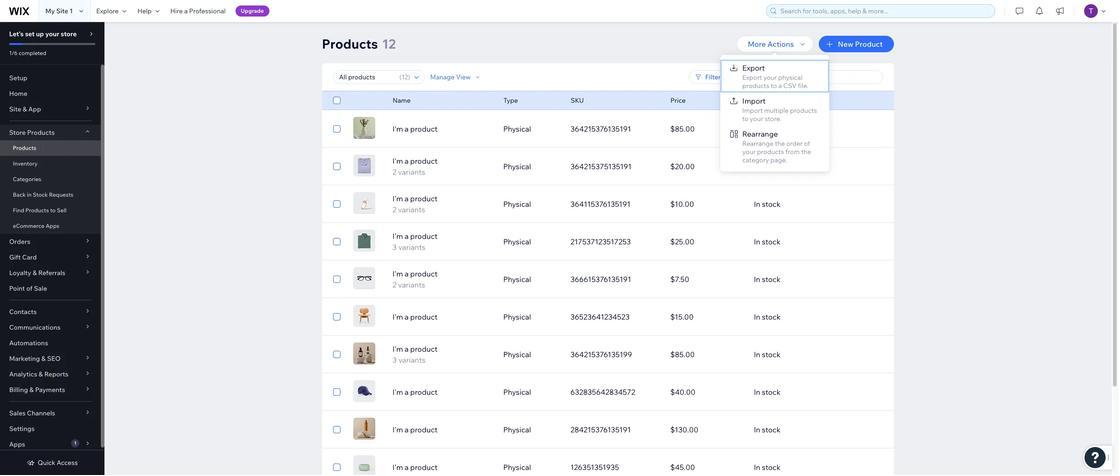 Task type: describe. For each thing, give the bounding box(es) containing it.
find products to sell link
[[0, 203, 101, 218]]

1 i'm from the top
[[393, 124, 403, 133]]

your inside import import multiple products to your store.
[[750, 115, 764, 123]]

quick access
[[38, 459, 78, 467]]

filter button
[[689, 70, 729, 84]]

gift
[[9, 253, 21, 261]]

stock for 126351351935
[[762, 463, 781, 472]]

364215376135199
[[571, 350, 632, 359]]

$40.00
[[671, 387, 696, 397]]

import import multiple products to your store.
[[743, 96, 818, 123]]

products down store
[[13, 144, 36, 151]]

in for 364115376135191
[[754, 199, 761, 209]]

i'm a product for 632835642834572
[[393, 387, 438, 397]]

setup link
[[0, 70, 101, 86]]

9 i'm from the top
[[393, 425, 403, 434]]

i'm a product 2 variants for 364215375135191
[[393, 156, 438, 177]]

orders
[[9, 238, 30, 246]]

in stock for 36523641234523
[[754, 312, 781, 321]]

hire a professional
[[170, 7, 226, 15]]

of inside sidebar element
[[26, 284, 33, 293]]

284215376135191
[[571, 425, 631, 434]]

in stock link for 364215376135191
[[749, 118, 849, 140]]

physical link for 364215375135191
[[498, 155, 565, 177]]

6 i'm from the top
[[393, 312, 403, 321]]

1 horizontal spatial site
[[56, 7, 68, 15]]

to inside import import multiple products to your store.
[[743, 115, 749, 123]]

physical for 364215376135199
[[503, 350, 531, 359]]

i'm a product link for 364215376135191
[[387, 123, 498, 134]]

i'm a product link for 126351351935
[[387, 462, 498, 473]]

$10.00
[[671, 199, 695, 209]]

3 product from the top
[[411, 194, 438, 203]]

more actions button
[[737, 36, 814, 52]]

your inside export export your physical products to a csv file.
[[764, 73, 777, 82]]

settings
[[9, 425, 35, 433]]

3 i'm from the top
[[393, 194, 403, 203]]

in stock link for 217537123517253
[[749, 231, 849, 253]]

let's set up your store
[[9, 30, 77, 38]]

store
[[9, 128, 26, 137]]

loyalty
[[9, 269, 31, 277]]

back
[[13, 191, 26, 198]]

automations
[[9, 339, 48, 347]]

in stock for 284215376135191
[[754, 425, 781, 434]]

order
[[787, 139, 803, 148]]

in for 217537123517253
[[754, 237, 761, 246]]

explore
[[96, 7, 119, 15]]

your inside rearrange rearrange the order of your products from the category page.
[[743, 148, 756, 156]]

store products button
[[0, 125, 101, 140]]

new product button
[[819, 36, 894, 52]]

& for site
[[23, 105, 27, 113]]

632835642834572 link
[[565, 381, 665, 403]]

in for 126351351935
[[754, 463, 761, 472]]

2 for 366615376135191
[[393, 280, 397, 289]]

settings link
[[0, 421, 101, 436]]

physical link for 217537123517253
[[498, 231, 565, 253]]

physical
[[779, 73, 803, 82]]

physical for 284215376135191
[[503, 425, 531, 434]]

requests
[[49, 191, 73, 198]]

physical for 126351351935
[[503, 463, 531, 472]]

physical link for 364215376135199
[[498, 343, 565, 365]]

366615376135191
[[571, 275, 632, 284]]

8 i'm from the top
[[393, 387, 403, 397]]

sku
[[571, 96, 584, 105]]

2 import from the top
[[743, 106, 763, 115]]

up
[[36, 30, 44, 38]]

loyalty & referrals button
[[0, 265, 101, 281]]

physical for 36523641234523
[[503, 312, 531, 321]]

card
[[22, 253, 37, 261]]

professional
[[189, 7, 226, 15]]

& for analytics
[[39, 370, 43, 378]]

& for billing
[[29, 386, 34, 394]]

completed
[[19, 50, 46, 56]]

stock for 364215376135191
[[762, 124, 781, 133]]

0 horizontal spatial the
[[775, 139, 785, 148]]

stock for 36523641234523
[[762, 312, 781, 321]]

i'm a product link for 632835642834572
[[387, 387, 498, 398]]

284215376135191 link
[[565, 419, 665, 441]]

2 export from the top
[[743, 73, 763, 82]]

i'm a product for 364215376135191
[[393, 124, 438, 133]]

billing & payments button
[[0, 382, 101, 398]]

126351351935 link
[[565, 456, 665, 475]]

$10.00 link
[[665, 193, 749, 215]]

physical for 364215376135191
[[503, 124, 531, 133]]

in stock link for 364215375135191
[[749, 155, 849, 177]]

stock
[[33, 191, 48, 198]]

quick access button
[[27, 459, 78, 467]]

stock for 364115376135191
[[762, 199, 781, 209]]

products inside rearrange rearrange the order of your products from the category page.
[[758, 148, 785, 156]]

variants for 364215376135199
[[399, 355, 426, 365]]

point of sale link
[[0, 281, 101, 296]]

in stock link for 126351351935
[[749, 456, 849, 475]]

$130.00
[[671, 425, 699, 434]]

more actions
[[748, 39, 794, 49]]

364215375135191 link
[[565, 155, 665, 177]]

physical link for 284215376135191
[[498, 419, 565, 441]]

billing
[[9, 386, 28, 394]]

0 horizontal spatial 1
[[70, 7, 73, 15]]

$25.00 link
[[665, 231, 749, 253]]

sales
[[9, 409, 26, 417]]

physical for 366615376135191
[[503, 275, 531, 284]]

i'm a product for 36523641234523
[[393, 312, 438, 321]]

inventory link
[[0, 156, 101, 171]]

physical link for 364115376135191
[[498, 193, 565, 215]]

in stock for 366615376135191
[[754, 275, 781, 284]]

$20.00
[[671, 162, 695, 171]]

1 product from the top
[[411, 124, 438, 133]]

back in stock requests
[[13, 191, 73, 198]]

10 product from the top
[[411, 463, 438, 472]]

marketing
[[9, 354, 40, 363]]

$85.00 link for 364215376135191
[[665, 118, 749, 140]]

5 i'm from the top
[[393, 269, 403, 278]]

home link
[[0, 86, 101, 101]]

view
[[456, 73, 471, 81]]

in for 364215375135191
[[754, 162, 761, 171]]

$40.00 link
[[665, 381, 749, 403]]

sales channels button
[[0, 405, 101, 421]]

in stock link for 364115376135191
[[749, 193, 849, 215]]

$85.00 for 364215376135199
[[671, 350, 695, 359]]

in stock for 217537123517253
[[754, 237, 781, 246]]

1 horizontal spatial the
[[802, 148, 812, 156]]

name
[[393, 96, 411, 105]]

$45.00 link
[[665, 456, 749, 475]]

variants for 364115376135191
[[398, 205, 425, 214]]

find products to sell
[[13, 207, 67, 214]]

$25.00
[[671, 237, 695, 246]]

217537123517253 link
[[565, 231, 665, 253]]

366615376135191 link
[[565, 268, 665, 290]]

quick
[[38, 459, 55, 467]]

category
[[743, 156, 769, 164]]

1 horizontal spatial inventory
[[754, 96, 783, 105]]

i'm a product 3 variants for 364215376135199
[[393, 344, 438, 365]]

7 product from the top
[[411, 344, 438, 354]]

analytics
[[9, 370, 37, 378]]

physical for 364115376135191
[[503, 199, 531, 209]]

physical link for 632835642834572
[[498, 381, 565, 403]]

physical link for 36523641234523
[[498, 306, 565, 328]]

2 i'm from the top
[[393, 156, 403, 166]]

orders button
[[0, 234, 101, 249]]

1 inside sidebar element
[[74, 440, 76, 446]]

store.
[[765, 115, 782, 123]]

categories link
[[0, 171, 101, 187]]

3 for 217537123517253
[[393, 243, 397, 252]]

apps inside ecommerce apps link
[[46, 222, 59, 229]]

to inside export export your physical products to a csv file.
[[771, 82, 777, 90]]

2 product from the top
[[411, 156, 438, 166]]

variants for 366615376135191
[[398, 280, 425, 289]]

in stock for 364215375135191
[[754, 162, 781, 171]]

contacts button
[[0, 304, 101, 320]]

manage
[[430, 73, 455, 81]]

communications button
[[0, 320, 101, 335]]

7 i'm from the top
[[393, 344, 403, 354]]

your inside sidebar element
[[45, 30, 59, 38]]

rearrange rearrange the order of your products from the category page.
[[743, 129, 812, 164]]



Task type: vqa. For each thing, say whether or not it's contained in the screenshot.
2nd 0 posts
no



Task type: locate. For each thing, give the bounding box(es) containing it.
4 i'm a product from the top
[[393, 425, 438, 434]]

stock for 217537123517253
[[762, 237, 781, 246]]

0 vertical spatial i'm a product 3 variants
[[393, 232, 438, 252]]

12 up unsaved view field
[[382, 36, 396, 52]]

products left from
[[758, 148, 785, 156]]

None checkbox
[[333, 274, 340, 285], [333, 349, 340, 360], [333, 387, 340, 398], [333, 424, 340, 435], [333, 462, 340, 473], [333, 274, 340, 285], [333, 349, 340, 360], [333, 387, 340, 398], [333, 424, 340, 435], [333, 462, 340, 473]]

in
[[27, 191, 32, 198]]

0 vertical spatial apps
[[46, 222, 59, 229]]

$85.00 link
[[665, 118, 749, 140], [665, 343, 749, 365]]

1 vertical spatial inventory
[[13, 160, 38, 167]]

3 in stock link from the top
[[749, 193, 849, 215]]

let's
[[9, 30, 24, 38]]

in stock link for 364215376135199
[[749, 343, 849, 365]]

$85.00 link for 364215376135199
[[665, 343, 749, 365]]

categories
[[13, 176, 41, 182]]

2 in stock link from the top
[[749, 155, 849, 177]]

ecommerce apps
[[13, 222, 59, 229]]

multiple
[[765, 106, 789, 115]]

stock for 632835642834572
[[762, 387, 781, 397]]

1 vertical spatial of
[[26, 284, 33, 293]]

page.
[[771, 156, 788, 164]]

in for 364215376135199
[[754, 350, 761, 359]]

store
[[61, 30, 77, 38]]

reports
[[44, 370, 68, 378]]

1 stock from the top
[[762, 124, 781, 133]]

$85.00 link up $40.00 link
[[665, 343, 749, 365]]

2 i'm a product link from the top
[[387, 311, 498, 322]]

actions
[[768, 39, 794, 49]]

2 for 364115376135191
[[393, 205, 397, 214]]

8 stock from the top
[[762, 387, 781, 397]]

stock for 364215376135199
[[762, 350, 781, 359]]

1 vertical spatial i'm a product 3 variants
[[393, 344, 438, 365]]

0 vertical spatial import
[[743, 96, 766, 105]]

0 horizontal spatial inventory
[[13, 160, 38, 167]]

0 vertical spatial 1
[[70, 7, 73, 15]]

3 stock from the top
[[762, 199, 781, 209]]

& right loyalty
[[33, 269, 37, 277]]

8 physical link from the top
[[498, 381, 565, 403]]

7 physical link from the top
[[498, 343, 565, 365]]

ecommerce
[[13, 222, 44, 229]]

2 physical link from the top
[[498, 155, 565, 177]]

Search... field
[[785, 71, 880, 83]]

12 for products 12
[[382, 36, 396, 52]]

stock for 284215376135191
[[762, 425, 781, 434]]

)
[[408, 73, 410, 81]]

7 physical from the top
[[503, 350, 531, 359]]

1 vertical spatial export
[[743, 73, 763, 82]]

3 in stock from the top
[[754, 199, 781, 209]]

10 in stock from the top
[[754, 463, 781, 472]]

1 vertical spatial i'm a product 2 variants
[[393, 194, 438, 214]]

hire
[[170, 7, 183, 15]]

upgrade button
[[235, 6, 269, 17]]

2 in stock from the top
[[754, 162, 781, 171]]

6 physical link from the top
[[498, 306, 565, 328]]

variants for 364215375135191
[[398, 167, 425, 177]]

& left app
[[23, 105, 27, 113]]

5 stock from the top
[[762, 275, 781, 284]]

1 vertical spatial rearrange
[[743, 139, 774, 148]]

& inside "popup button"
[[33, 269, 37, 277]]

& left seo
[[41, 354, 46, 363]]

to inside sidebar element
[[50, 207, 56, 214]]

6 product from the top
[[411, 312, 438, 321]]

10 physical link from the top
[[498, 456, 565, 475]]

0 vertical spatial rearrange
[[743, 129, 778, 138]]

physical for 364215375135191
[[503, 162, 531, 171]]

physical for 632835642834572
[[503, 387, 531, 397]]

site & app button
[[0, 101, 101, 117]]

in for 366615376135191
[[754, 275, 761, 284]]

your left store. in the top of the page
[[750, 115, 764, 123]]

physical for 217537123517253
[[503, 237, 531, 246]]

4 i'm a product link from the top
[[387, 424, 498, 435]]

in stock link for 36523641234523
[[749, 306, 849, 328]]

12 for ( 12 )
[[401, 73, 408, 81]]

sell
[[57, 207, 67, 214]]

csv
[[784, 82, 797, 90]]

in stock for 364215376135199
[[754, 350, 781, 359]]

1 vertical spatial $85.00 link
[[665, 343, 749, 365]]

10 physical from the top
[[503, 463, 531, 472]]

product
[[411, 124, 438, 133], [411, 156, 438, 166], [411, 194, 438, 203], [411, 232, 438, 241], [411, 269, 438, 278], [411, 312, 438, 321], [411, 344, 438, 354], [411, 387, 438, 397], [411, 425, 438, 434], [411, 463, 438, 472]]

1 3 from the top
[[393, 243, 397, 252]]

217537123517253
[[571, 237, 631, 246]]

access
[[57, 459, 78, 467]]

6 stock from the top
[[762, 312, 781, 321]]

in stock link
[[749, 118, 849, 140], [749, 155, 849, 177], [749, 193, 849, 215], [749, 231, 849, 253], [749, 268, 849, 290], [749, 306, 849, 328], [749, 343, 849, 365], [749, 381, 849, 403], [749, 419, 849, 441], [749, 456, 849, 475]]

1 i'm a product from the top
[[393, 124, 438, 133]]

Unsaved view field
[[336, 71, 397, 83]]

1 i'm a product 3 variants from the top
[[393, 232, 438, 252]]

2 in from the top
[[754, 162, 761, 171]]

8 physical from the top
[[503, 387, 531, 397]]

2 vertical spatial 2
[[393, 280, 397, 289]]

products up unsaved view field
[[322, 36, 378, 52]]

2 for 364215375135191
[[393, 167, 397, 177]]

of inside rearrange rearrange the order of your products from the category page.
[[805, 139, 811, 148]]

6 in from the top
[[754, 312, 761, 321]]

apps down find products to sell link
[[46, 222, 59, 229]]

import up multiple
[[743, 96, 766, 105]]

0 horizontal spatial site
[[9, 105, 21, 113]]

3 physical from the top
[[503, 199, 531, 209]]

products inside popup button
[[27, 128, 55, 137]]

1 vertical spatial 12
[[401, 73, 408, 81]]

import
[[743, 96, 766, 105], [743, 106, 763, 115]]

1 horizontal spatial of
[[805, 139, 811, 148]]

1 i'm a product link from the top
[[387, 123, 498, 134]]

physical link for 366615376135191
[[498, 268, 565, 290]]

ecommerce apps link
[[0, 218, 101, 234]]

1 rearrange from the top
[[743, 129, 778, 138]]

5 product from the top
[[411, 269, 438, 278]]

1 right my
[[70, 7, 73, 15]]

1 vertical spatial site
[[9, 105, 21, 113]]

1 $85.00 link from the top
[[665, 118, 749, 140]]

app
[[28, 105, 41, 113]]

1 horizontal spatial apps
[[46, 222, 59, 229]]

0 vertical spatial 12
[[382, 36, 396, 52]]

364115376135191
[[571, 199, 631, 209]]

channels
[[27, 409, 55, 417]]

your right up
[[45, 30, 59, 38]]

hire a professional link
[[165, 0, 231, 22]]

4 in stock link from the top
[[749, 231, 849, 253]]

products up products link
[[27, 128, 55, 137]]

a inside export export your physical products to a csv file.
[[779, 82, 782, 90]]

your left physical at the right top of page
[[764, 73, 777, 82]]

3 physical link from the top
[[498, 193, 565, 215]]

in for 284215376135191
[[754, 425, 761, 434]]

stock for 366615376135191
[[762, 275, 781, 284]]

2 stock from the top
[[762, 162, 781, 171]]

the left order
[[775, 139, 785, 148]]

in stock for 364115376135191
[[754, 199, 781, 209]]

1 import from the top
[[743, 96, 766, 105]]

0 vertical spatial inventory
[[754, 96, 783, 105]]

$85.00 link up $20.00 link
[[665, 118, 749, 140]]

1 physical from the top
[[503, 124, 531, 133]]

new product
[[838, 39, 883, 49]]

2 $85.00 link from the top
[[665, 343, 749, 365]]

7 in stock from the top
[[754, 350, 781, 359]]

2 vertical spatial to
[[50, 207, 56, 214]]

menu
[[721, 60, 830, 167]]

7 in from the top
[[754, 350, 761, 359]]

the right from
[[802, 148, 812, 156]]

in stock link for 284215376135191
[[749, 419, 849, 441]]

1 physical link from the top
[[498, 118, 565, 140]]

1 horizontal spatial 1
[[74, 440, 76, 446]]

$15.00 link
[[665, 306, 749, 328]]

your left page.
[[743, 148, 756, 156]]

1 vertical spatial 2
[[393, 205, 397, 214]]

8 in from the top
[[754, 387, 761, 397]]

4 in stock from the top
[[754, 237, 781, 246]]

4 i'm from the top
[[393, 232, 403, 241]]

in stock for 126351351935
[[754, 463, 781, 472]]

1 in stock from the top
[[754, 124, 781, 133]]

5 in from the top
[[754, 275, 761, 284]]

marketing & seo
[[9, 354, 61, 363]]

7 in stock link from the top
[[749, 343, 849, 365]]

referrals
[[38, 269, 65, 277]]

( 12 )
[[399, 73, 410, 81]]

my
[[45, 7, 55, 15]]

3 i'm a product from the top
[[393, 387, 438, 397]]

0 vertical spatial site
[[56, 7, 68, 15]]

9 in stock link from the top
[[749, 419, 849, 441]]

in stock
[[754, 124, 781, 133], [754, 162, 781, 171], [754, 199, 781, 209], [754, 237, 781, 246], [754, 275, 781, 284], [754, 312, 781, 321], [754, 350, 781, 359], [754, 387, 781, 397], [754, 425, 781, 434], [754, 463, 781, 472]]

i'm a product link for 36523641234523
[[387, 311, 498, 322]]

products 12
[[322, 36, 396, 52]]

apps down settings at the bottom left
[[9, 440, 25, 448]]

0 vertical spatial i'm a product 2 variants
[[393, 156, 438, 177]]

0 vertical spatial $85.00 link
[[665, 118, 749, 140]]

2 physical from the top
[[503, 162, 531, 171]]

4 physical link from the top
[[498, 231, 565, 253]]

4 product from the top
[[411, 232, 438, 241]]

& inside popup button
[[23, 105, 27, 113]]

$85.00
[[671, 124, 695, 133], [671, 350, 695, 359]]

36523641234523
[[571, 312, 630, 321]]

your
[[45, 30, 59, 38], [764, 73, 777, 82], [750, 115, 764, 123], [743, 148, 756, 156]]

3 2 from the top
[[393, 280, 397, 289]]

9 stock from the top
[[762, 425, 781, 434]]

0 vertical spatial to
[[771, 82, 777, 90]]

marketing & seo button
[[0, 351, 101, 366]]

site right my
[[56, 7, 68, 15]]

site & app
[[9, 105, 41, 113]]

0 vertical spatial products
[[743, 82, 770, 90]]

manage view button
[[430, 73, 482, 81]]

products inside export export your physical products to a csv file.
[[743, 82, 770, 90]]

9 physical link from the top
[[498, 419, 565, 441]]

1 horizontal spatial 12
[[401, 73, 408, 81]]

& for loyalty
[[33, 269, 37, 277]]

5 physical link from the top
[[498, 268, 565, 290]]

sales channels
[[9, 409, 55, 417]]

6 in stock from the top
[[754, 312, 781, 321]]

inventory up multiple
[[754, 96, 783, 105]]

& inside 'popup button'
[[39, 370, 43, 378]]

4 in from the top
[[754, 237, 761, 246]]

0 horizontal spatial apps
[[9, 440, 25, 448]]

payments
[[35, 386, 65, 394]]

contacts
[[9, 308, 37, 316]]

1 horizontal spatial to
[[743, 115, 749, 123]]

$85.00 up $40.00
[[671, 350, 695, 359]]

9 physical from the top
[[503, 425, 531, 434]]

home
[[9, 89, 27, 98]]

communications
[[9, 323, 61, 331]]

3 i'm a product 2 variants from the top
[[393, 269, 438, 289]]

5 in stock from the top
[[754, 275, 781, 284]]

3 in from the top
[[754, 199, 761, 209]]

1 in from the top
[[754, 124, 761, 133]]

9 in from the top
[[754, 425, 761, 434]]

products inside import import multiple products to your store.
[[791, 106, 818, 115]]

1 vertical spatial 1
[[74, 440, 76, 446]]

1 vertical spatial $85.00
[[671, 350, 695, 359]]

to left csv
[[771, 82, 777, 90]]

in stock for 632835642834572
[[754, 387, 781, 397]]

i'm a product for 284215376135191
[[393, 425, 438, 434]]

0 horizontal spatial to
[[50, 207, 56, 214]]

i'm a product 2 variants for 364115376135191
[[393, 194, 438, 214]]

2 rearrange from the top
[[743, 139, 774, 148]]

in stock link for 366615376135191
[[749, 268, 849, 290]]

to left store. in the top of the page
[[743, 115, 749, 123]]

1 vertical spatial apps
[[9, 440, 25, 448]]

in for 36523641234523
[[754, 312, 761, 321]]

10 stock from the top
[[762, 463, 781, 472]]

of left sale
[[26, 284, 33, 293]]

2 $85.00 from the top
[[671, 350, 695, 359]]

$20.00 link
[[665, 155, 749, 177]]

364215376135191 link
[[565, 118, 665, 140]]

1 up access
[[74, 440, 76, 446]]

8 in stock link from the top
[[749, 381, 849, 403]]

upgrade
[[241, 7, 264, 14]]

products down file.
[[791, 106, 818, 115]]

36523641234523 link
[[565, 306, 665, 328]]

1 $85.00 from the top
[[671, 124, 695, 133]]

1 export from the top
[[743, 63, 765, 72]]

of right order
[[805, 139, 811, 148]]

8 product from the top
[[411, 387, 438, 397]]

gift card button
[[0, 249, 101, 265]]

physical link for 126351351935
[[498, 456, 565, 475]]

0 vertical spatial 3
[[393, 243, 397, 252]]

stock for 364215375135191
[[762, 162, 781, 171]]

&
[[23, 105, 27, 113], [33, 269, 37, 277], [41, 354, 46, 363], [39, 370, 43, 378], [29, 386, 34, 394]]

2 i'm a product from the top
[[393, 312, 438, 321]]

8 in stock from the top
[[754, 387, 781, 397]]

2 vertical spatial i'm a product 2 variants
[[393, 269, 438, 289]]

rearrange
[[743, 129, 778, 138], [743, 139, 774, 148]]

rearrange up category
[[743, 139, 774, 148]]

products link
[[0, 140, 101, 156]]

2 vertical spatial products
[[758, 148, 785, 156]]

products up ecommerce apps on the left
[[25, 207, 49, 214]]

0 vertical spatial export
[[743, 63, 765, 72]]

i'm a product 3 variants
[[393, 232, 438, 252], [393, 344, 438, 365]]

help
[[137, 7, 152, 15]]

in
[[754, 124, 761, 133], [754, 162, 761, 171], [754, 199, 761, 209], [754, 237, 761, 246], [754, 275, 761, 284], [754, 312, 761, 321], [754, 350, 761, 359], [754, 387, 761, 397], [754, 425, 761, 434], [754, 463, 761, 472]]

0 vertical spatial of
[[805, 139, 811, 148]]

menu containing export
[[721, 60, 830, 167]]

& left reports
[[39, 370, 43, 378]]

automations link
[[0, 335, 101, 351]]

export export your physical products to a csv file.
[[743, 63, 809, 90]]

inventory up 'categories'
[[13, 160, 38, 167]]

10 i'm from the top
[[393, 463, 403, 472]]

10 in from the top
[[754, 463, 761, 472]]

physical link for 364215376135191
[[498, 118, 565, 140]]

in for 632835642834572
[[754, 387, 761, 397]]

0 vertical spatial 2
[[393, 167, 397, 177]]

5 i'm a product link from the top
[[387, 462, 498, 473]]

store products
[[9, 128, 55, 137]]

& right the billing
[[29, 386, 34, 394]]

$7.50 link
[[665, 268, 749, 290]]

in stock for 364215376135191
[[754, 124, 781, 133]]

5 physical from the top
[[503, 275, 531, 284]]

products up multiple
[[743, 82, 770, 90]]

1/6
[[9, 50, 17, 56]]

import left store. in the top of the page
[[743, 106, 763, 115]]

inventory
[[754, 96, 783, 105], [13, 160, 38, 167]]

1 vertical spatial products
[[791, 106, 818, 115]]

12 up name
[[401, 73, 408, 81]]

1 vertical spatial import
[[743, 106, 763, 115]]

rearrange down store. in the top of the page
[[743, 129, 778, 138]]

1 vertical spatial 3
[[393, 355, 397, 365]]

6 physical from the top
[[503, 312, 531, 321]]

billing & payments
[[9, 386, 65, 394]]

site inside popup button
[[9, 105, 21, 113]]

1 in stock link from the top
[[749, 118, 849, 140]]

$85.00 for 364215376135191
[[671, 124, 695, 133]]

sidebar element
[[0, 22, 105, 475]]

setup
[[9, 74, 27, 82]]

4 physical from the top
[[503, 237, 531, 246]]

9 in stock from the top
[[754, 425, 781, 434]]

2 3 from the top
[[393, 355, 397, 365]]

i'm a product 2 variants for 366615376135191
[[393, 269, 438, 289]]

0 vertical spatial $85.00
[[671, 124, 695, 133]]

2 2 from the top
[[393, 205, 397, 214]]

5 in stock link from the top
[[749, 268, 849, 290]]

in for 364215376135191
[[754, 124, 761, 133]]

to left sell
[[50, 207, 56, 214]]

variants
[[398, 167, 425, 177], [398, 205, 425, 214], [399, 243, 426, 252], [398, 280, 425, 289], [399, 355, 426, 365]]

loyalty & referrals
[[9, 269, 65, 277]]

364115376135191 link
[[565, 193, 665, 215]]

0 horizontal spatial of
[[26, 284, 33, 293]]

i'm a product link for 284215376135191
[[387, 424, 498, 435]]

3 for 364215376135199
[[393, 355, 397, 365]]

None checkbox
[[333, 95, 340, 106], [333, 123, 340, 134], [333, 161, 340, 172], [333, 199, 340, 210], [333, 236, 340, 247], [333, 311, 340, 322], [333, 95, 340, 106], [333, 123, 340, 134], [333, 161, 340, 172], [333, 199, 340, 210], [333, 236, 340, 247], [333, 311, 340, 322]]

i'm a product for 126351351935
[[393, 463, 438, 472]]

Search for tools, apps, help & more... field
[[778, 5, 993, 17]]

my site 1
[[45, 7, 73, 15]]

1 vertical spatial to
[[743, 115, 749, 123]]

new
[[838, 39, 854, 49]]

& for marketing
[[41, 354, 46, 363]]

9 product from the top
[[411, 425, 438, 434]]

7 stock from the top
[[762, 350, 781, 359]]

i'm a product 3 variants for 217537123517253
[[393, 232, 438, 252]]

from
[[786, 148, 800, 156]]

0 horizontal spatial 12
[[382, 36, 396, 52]]

10 in stock link from the top
[[749, 456, 849, 475]]

126351351935
[[571, 463, 619, 472]]

2 horizontal spatial to
[[771, 82, 777, 90]]

physical
[[503, 124, 531, 133], [503, 162, 531, 171], [503, 199, 531, 209], [503, 237, 531, 246], [503, 275, 531, 284], [503, 312, 531, 321], [503, 350, 531, 359], [503, 387, 531, 397], [503, 425, 531, 434], [503, 463, 531, 472]]

632835642834572
[[571, 387, 636, 397]]

$85.00 down price
[[671, 124, 695, 133]]

6 in stock link from the top
[[749, 306, 849, 328]]

site down home
[[9, 105, 21, 113]]

variants for 217537123517253
[[399, 243, 426, 252]]

manage view
[[430, 73, 471, 81]]

i'm a product link
[[387, 123, 498, 134], [387, 311, 498, 322], [387, 387, 498, 398], [387, 424, 498, 435], [387, 462, 498, 473]]

inventory inside sidebar element
[[13, 160, 38, 167]]

physical link
[[498, 118, 565, 140], [498, 155, 565, 177], [498, 193, 565, 215], [498, 231, 565, 253], [498, 268, 565, 290], [498, 306, 565, 328], [498, 343, 565, 365], [498, 381, 565, 403], [498, 419, 565, 441], [498, 456, 565, 475]]

analytics & reports
[[9, 370, 68, 378]]

1
[[70, 7, 73, 15], [74, 440, 76, 446]]

$130.00 link
[[665, 419, 749, 441]]

in stock link for 632835642834572
[[749, 381, 849, 403]]



